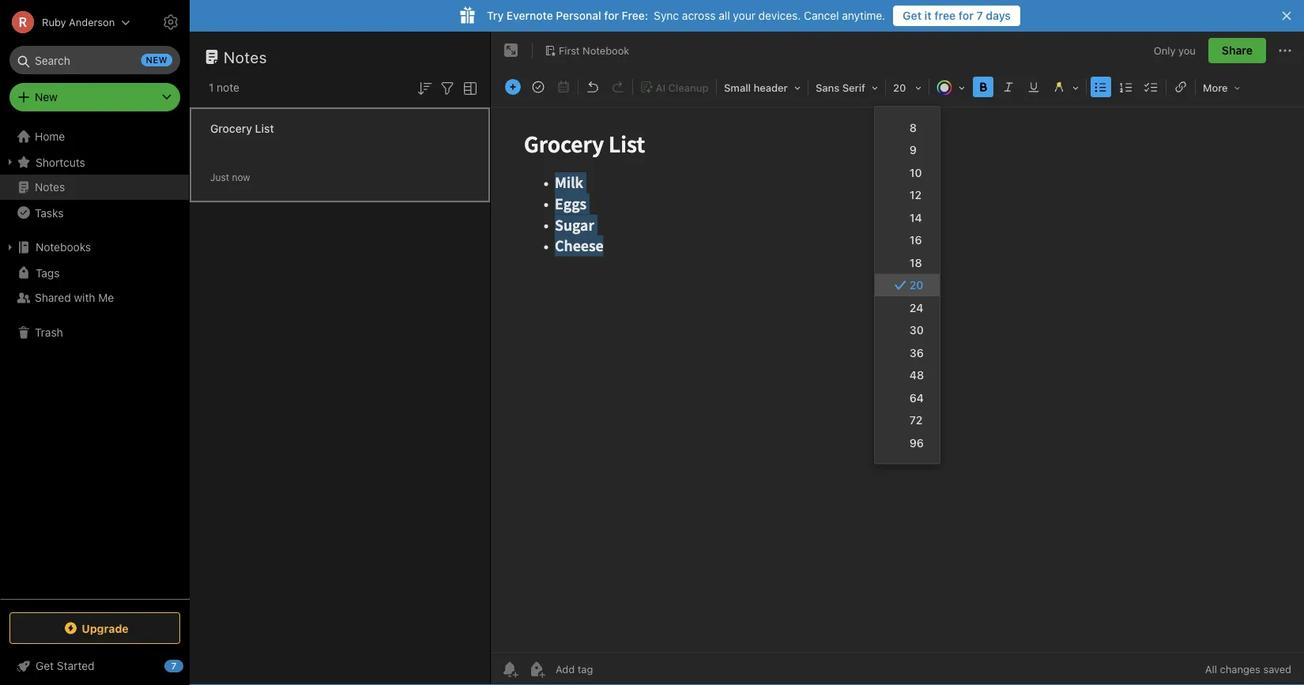 Task type: vqa. For each thing, say whether or not it's contained in the screenshot.
Search text box in the top of the page
yes



Task type: locate. For each thing, give the bounding box(es) containing it.
0 vertical spatial 7
[[976, 9, 983, 22]]

trash
[[35, 326, 63, 339]]

1 vertical spatial 7
[[171, 661, 176, 671]]

shortcuts
[[36, 155, 85, 169]]

20
[[893, 82, 906, 94], [910, 279, 923, 292]]

add filters image
[[438, 79, 457, 98]]

20 inside menu item
[[910, 279, 923, 292]]

Note Editor text field
[[491, 107, 1304, 653]]

get left it
[[903, 9, 922, 22]]

36
[[910, 346, 924, 359]]

1 vertical spatial notes
[[35, 181, 65, 194]]

try
[[487, 9, 504, 22]]

grocery
[[210, 122, 252, 135]]

9 link
[[875, 139, 940, 161]]

bulleted list image
[[1090, 76, 1112, 98]]

72
[[910, 414, 923, 427]]

20 up 24
[[910, 279, 923, 292]]

0 horizontal spatial get
[[36, 660, 54, 673]]

16
[[910, 234, 922, 247]]

8 link
[[875, 116, 940, 139]]

get
[[903, 9, 922, 22], [36, 660, 54, 673]]

add a reminder image
[[500, 660, 519, 679]]

48 link
[[875, 364, 940, 386]]

me
[[98, 291, 114, 304]]

underline image
[[1023, 76, 1045, 98]]

you
[[1178, 44, 1196, 56]]

get it free for 7 days
[[903, 9, 1011, 22]]

0 vertical spatial notes
[[224, 47, 267, 66]]

for
[[604, 9, 619, 22], [959, 9, 974, 22]]

7 left the days
[[976, 9, 983, 22]]

notebooks link
[[0, 235, 189, 260]]

0 horizontal spatial 7
[[171, 661, 176, 671]]

personal
[[556, 9, 601, 22]]

10
[[910, 166, 922, 179]]

More actions field
[[1276, 38, 1295, 63]]

for inside button
[[959, 9, 974, 22]]

0 horizontal spatial 20
[[893, 82, 906, 94]]

dropdown list menu
[[875, 116, 940, 454]]

1 horizontal spatial get
[[903, 9, 922, 22]]

for right free
[[959, 9, 974, 22]]

notes up note on the top of page
[[224, 47, 267, 66]]

upgrade
[[82, 622, 129, 635]]

shared with me link
[[0, 285, 189, 311]]

now
[[232, 172, 250, 183]]

only
[[1154, 44, 1176, 56]]

7
[[976, 9, 983, 22], [171, 661, 176, 671]]

started
[[57, 660, 95, 673]]

all
[[719, 9, 730, 22]]

cancel
[[804, 9, 839, 22]]

free
[[934, 9, 956, 22]]

20 up 8 link
[[893, 82, 906, 94]]

italic image
[[997, 76, 1020, 98]]

96 link
[[875, 432, 940, 454]]

trash link
[[0, 320, 189, 345]]

get started
[[36, 660, 95, 673]]

36 link
[[875, 341, 940, 364]]

just
[[210, 172, 229, 183]]

View options field
[[457, 77, 480, 98]]

30 link
[[875, 319, 940, 341]]

note window element
[[491, 32, 1304, 685]]

1 for from the left
[[604, 9, 619, 22]]

small header
[[724, 82, 788, 94]]

Insert field
[[501, 76, 525, 98]]

anytime.
[[842, 9, 885, 22]]

0 vertical spatial get
[[903, 9, 922, 22]]

for left free:
[[604, 9, 619, 22]]

click to collapse image
[[184, 656, 196, 675]]

tree
[[0, 124, 190, 598]]

new
[[146, 55, 168, 65]]

12
[[910, 188, 922, 202]]

add tag image
[[527, 660, 546, 679]]

new search field
[[21, 46, 172, 74]]

1 vertical spatial 20
[[910, 279, 923, 292]]

64
[[910, 391, 924, 404]]

numbered list image
[[1115, 76, 1137, 98]]

notes up tasks
[[35, 181, 65, 194]]

1 horizontal spatial 20
[[910, 279, 923, 292]]

0 horizontal spatial for
[[604, 9, 619, 22]]

30
[[910, 324, 924, 337]]

new
[[35, 90, 58, 104]]

get inside help and learning task checklist field
[[36, 660, 54, 673]]

1 horizontal spatial 7
[[976, 9, 983, 22]]

serif
[[842, 82, 865, 94]]

tags button
[[0, 260, 189, 285]]

0 vertical spatial 20
[[893, 82, 906, 94]]

1
[[209, 81, 214, 94]]

across
[[682, 9, 716, 22]]

list
[[255, 122, 274, 135]]

undo image
[[582, 76, 604, 98]]

Help and Learning task checklist field
[[0, 654, 190, 679]]

tree containing home
[[0, 124, 190, 598]]

7 inside button
[[976, 9, 983, 22]]

7 left click to collapse image
[[171, 661, 176, 671]]

note
[[217, 81, 239, 94]]

get left started
[[36, 660, 54, 673]]

share button
[[1208, 38, 1266, 63]]

Font family field
[[810, 76, 884, 99]]

get for get it free for 7 days
[[903, 9, 922, 22]]

9
[[910, 143, 917, 156]]

shared with me
[[35, 291, 114, 304]]

get inside button
[[903, 9, 922, 22]]

Font color field
[[931, 76, 971, 99]]

2 for from the left
[[959, 9, 974, 22]]

get for get started
[[36, 660, 54, 673]]

tags
[[36, 266, 60, 279]]

it
[[924, 9, 932, 22]]

48
[[910, 369, 924, 382]]

shared
[[35, 291, 71, 304]]

1 vertical spatial get
[[36, 660, 54, 673]]

64 link
[[875, 386, 940, 409]]

1 horizontal spatial for
[[959, 9, 974, 22]]

get it free for 7 days button
[[893, 6, 1020, 26]]

notes
[[224, 47, 267, 66], [35, 181, 65, 194]]

24
[[910, 301, 923, 314]]

notebooks
[[36, 241, 91, 254]]

expand note image
[[502, 41, 521, 60]]

10 link
[[875, 161, 940, 184]]



Task type: describe. For each thing, give the bounding box(es) containing it.
more actions image
[[1276, 41, 1295, 60]]

18 link
[[875, 251, 940, 274]]

all changes saved
[[1205, 663, 1291, 675]]

task image
[[527, 76, 549, 98]]

18
[[910, 256, 922, 269]]

evernote
[[506, 9, 553, 22]]

shortcuts button
[[0, 149, 189, 175]]

sans serif
[[816, 82, 865, 94]]

first
[[559, 44, 580, 56]]

8 9 10
[[910, 121, 922, 179]]

free:
[[622, 9, 648, 22]]

1 note
[[209, 81, 239, 94]]

20 link
[[875, 274, 940, 296]]

first notebook button
[[539, 40, 635, 62]]

96
[[910, 436, 924, 449]]

first notebook
[[559, 44, 629, 56]]

grocery list
[[210, 122, 274, 135]]

try evernote personal for free: sync across all your devices. cancel anytime.
[[487, 9, 885, 22]]

insert link image
[[1170, 76, 1192, 98]]

your
[[733, 9, 755, 22]]

sync
[[654, 9, 679, 22]]

Highlight field
[[1046, 76, 1084, 99]]

upgrade button
[[9, 613, 180, 644]]

only you
[[1154, 44, 1196, 56]]

8
[[910, 121, 917, 134]]

header
[[754, 82, 788, 94]]

changes
[[1220, 663, 1260, 675]]

all
[[1205, 663, 1217, 675]]

expand notebooks image
[[4, 241, 17, 254]]

1 horizontal spatial notes
[[224, 47, 267, 66]]

ruby anderson
[[42, 16, 115, 28]]

24 link
[[875, 296, 940, 319]]

tasks
[[35, 206, 64, 219]]

for for free:
[[604, 9, 619, 22]]

devices.
[[758, 9, 801, 22]]

14 link
[[875, 206, 940, 229]]

20 inside font size field
[[893, 82, 906, 94]]

14
[[910, 211, 922, 224]]

home
[[35, 130, 65, 143]]

checklist image
[[1140, 76, 1163, 98]]

just now
[[210, 172, 250, 183]]

small
[[724, 82, 751, 94]]

notes link
[[0, 175, 189, 200]]

12 link
[[875, 184, 940, 206]]

share
[[1222, 44, 1253, 57]]

Account field
[[0, 6, 131, 38]]

settings image
[[161, 13, 180, 32]]

20 menu item
[[875, 274, 940, 296]]

for for 7
[[959, 9, 974, 22]]

Add tag field
[[554, 663, 673, 676]]

Add filters field
[[438, 77, 457, 98]]

16 link
[[875, 229, 940, 251]]

72 link
[[875, 409, 940, 432]]

notebook
[[583, 44, 629, 56]]

Heading level field
[[718, 76, 806, 99]]

7 inside help and learning task checklist field
[[171, 661, 176, 671]]

tasks button
[[0, 200, 189, 225]]

0 horizontal spatial notes
[[35, 181, 65, 194]]

with
[[74, 291, 95, 304]]

ruby
[[42, 16, 66, 28]]

Font size field
[[888, 76, 927, 99]]

Sort options field
[[415, 77, 434, 98]]

new button
[[9, 83, 180, 111]]

more
[[1203, 82, 1228, 94]]

Search text field
[[21, 46, 169, 74]]

days
[[986, 9, 1011, 22]]

sans
[[816, 82, 840, 94]]

home link
[[0, 124, 190, 149]]

anderson
[[69, 16, 115, 28]]

saved
[[1263, 663, 1291, 675]]

bold image
[[972, 76, 994, 98]]

More field
[[1197, 76, 1246, 99]]



